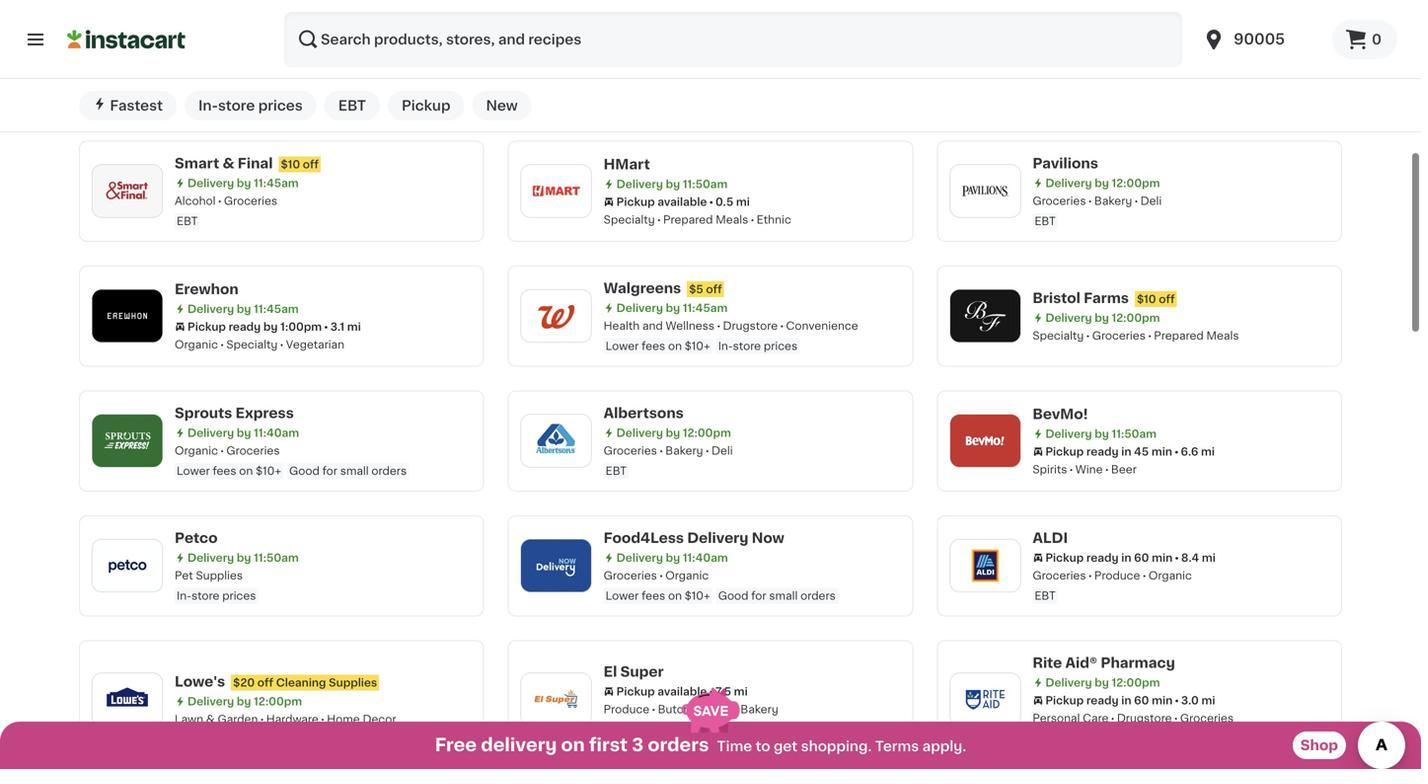 Task type: vqa. For each thing, say whether or not it's contained in the screenshot.
99 for Kroger Green Beans
no



Task type: describe. For each thing, give the bounding box(es) containing it.
pantry
[[1033, 72, 1069, 83]]

delivery by 11:45am for &
[[188, 178, 299, 188]]

groceries inside groceries organic lower fees on $10+ good for small orders
[[604, 570, 657, 581]]

free delivery on first 3 orders time to get shopping. terms apply.
[[435, 737, 967, 754]]

ready up organic alcohol prepared meals in-store prices at top
[[229, 53, 261, 64]]

pickup ready by 1:00pm
[[188, 322, 322, 332]]

frozen
[[1077, 72, 1114, 83]]

1 vertical spatial care
[[1083, 713, 1109, 724]]

0
[[1373, 33, 1382, 46]]

shopping.
[[801, 740, 872, 753]]

ready for rite aid® pharmacy
[[1087, 695, 1119, 706]]

delivery by 11:40am for food4less
[[617, 552, 728, 563]]

meals for specialty groceries prepared meals
[[1207, 330, 1240, 341]]

el
[[604, 665, 617, 679]]

lowe's
[[175, 675, 225, 689]]

produce inside groceries produce organic ebt
[[1095, 570, 1141, 581]]

deli for albertsons
[[712, 445, 733, 456]]

1 horizontal spatial orders
[[648, 737, 709, 754]]

$10 inside the bristol farms $10 off
[[1137, 294, 1157, 305]]

ebt button
[[325, 91, 380, 120]]

wine
[[1076, 464, 1103, 475]]

final
[[238, 156, 273, 170]]

lowe's logo image
[[102, 674, 153, 725]]

lawn
[[175, 714, 203, 725]]

walgreens
[[604, 281, 682, 295]]

6.6
[[1181, 446, 1199, 457]]

ethnic
[[757, 214, 792, 225]]

time
[[717, 740, 753, 753]]

alcohol groceries ebt
[[175, 195, 278, 226]]

delivery for albertsons logo
[[617, 427, 663, 438]]

by for pavilions logo
[[1095, 178, 1110, 188]]

delivery by 12:00pm for bristol farms logo
[[1046, 313, 1161, 323]]

decor
[[363, 714, 396, 725]]

delivery for hmart logo
[[617, 179, 663, 190]]

specialty for specialty groceries prepared meals
[[1033, 330, 1084, 341]]

petco logo image
[[102, 540, 153, 592]]

cleaning
[[276, 677, 326, 688]]

spirits wine beer
[[1033, 464, 1137, 475]]

on inside groceries organic lower fees on $10+ good for small orders
[[668, 590, 682, 601]]

$15 off
[[246, 16, 284, 27]]

garden
[[218, 714, 258, 725]]

orders for food4less delivery now
[[801, 590, 836, 601]]

ebt inside button
[[338, 99, 366, 113]]

organic for organic groceries lower fees on $10+ good for small orders
[[175, 445, 218, 456]]

3.0 mi
[[1182, 695, 1216, 706]]

drugstore inside health and wellness drugstore convenience lower fees on $10+ in-store prices
[[723, 320, 778, 331]]

sprouts
[[175, 406, 232, 420]]

erewhon logo image
[[102, 290, 153, 342]]

by down $15
[[237, 35, 251, 46]]

pickup for 3.0 mi
[[1046, 695, 1084, 706]]

1 vertical spatial personal care drugstore groceries
[[1033, 713, 1234, 724]]

pet supplies in-store prices
[[175, 570, 256, 601]]

by for smart & final logo
[[237, 178, 251, 188]]

$20
[[233, 677, 255, 688]]

groceries produce organic ebt
[[1033, 570, 1193, 601]]

90005 button
[[1203, 12, 1321, 67]]

delivery by 11:45am for $5
[[617, 303, 728, 313]]

now
[[752, 531, 785, 545]]

good for delivery
[[719, 590, 749, 601]]

delivery for walgreens logo
[[617, 303, 663, 313]]

8.4 mi
[[1182, 552, 1216, 563]]

hardware
[[266, 714, 319, 725]]

pickup for 8.4 mi
[[1046, 552, 1084, 563]]

1 horizontal spatial pickup ready in 45 min
[[1046, 446, 1173, 457]]

0 vertical spatial personal care drugstore groceries
[[604, 62, 805, 72]]

12:00pm for albertsons logo
[[683, 427, 731, 438]]

0 vertical spatial pickup ready in 45 min
[[188, 53, 315, 64]]

1 horizontal spatial prepared
[[664, 214, 713, 225]]

7.5 mi
[[716, 686, 748, 697]]

delivery for bristol farms logo
[[1046, 313, 1093, 323]]

get
[[774, 740, 798, 753]]

smart & final $10 off
[[175, 156, 319, 170]]

6.6 mi
[[1181, 446, 1216, 457]]

to
[[756, 740, 771, 753]]

organic groceries lower fees on $10+ good for small orders
[[175, 445, 407, 476]]

groceries organic lower fees on $10+ good for small orders
[[604, 570, 836, 601]]

delivery by 12:00pm for rite aid® pharmacy logo
[[1046, 677, 1161, 688]]

$5
[[689, 284, 704, 295]]

aldi logo image
[[960, 540, 1011, 592]]

min up organic alcohol prepared meals in-store prices at top
[[294, 53, 315, 64]]

el super logo image
[[531, 674, 582, 725]]

3.1
[[330, 322, 345, 332]]

aldi
[[1033, 531, 1069, 545]]

small for food4less delivery now
[[770, 590, 798, 601]]

ready up groceries produce organic ebt
[[1087, 552, 1119, 563]]

available for 0.5
[[658, 197, 707, 207]]

ready for bevmo!
[[1087, 446, 1119, 457]]

mi for hmart
[[737, 197, 750, 207]]

hmart logo image
[[531, 166, 582, 217]]

60 for 3.0 mi
[[1135, 695, 1150, 706]]

el super
[[604, 665, 664, 679]]

lowe's $20 off cleaning supplies
[[175, 675, 377, 689]]

$10+ for sprouts express
[[256, 465, 281, 476]]

3.1 mi
[[330, 322, 361, 332]]

delivery for the bevmo! logo
[[1046, 429, 1093, 440]]

organic alcohol prepared meals in-store prices
[[175, 70, 361, 102]]

new
[[486, 99, 518, 113]]

pickup available for 0.5 mi
[[617, 197, 707, 207]]

fees for food4less delivery now
[[642, 590, 666, 601]]

12:00pm for rite aid® pharmacy logo
[[1112, 677, 1161, 688]]

by for hmart logo
[[666, 179, 680, 190]]

farms
[[1084, 291, 1130, 305]]

delivery by 11:50am for bevmo!
[[1046, 429, 1157, 440]]

in for 6.6 mi
[[1122, 446, 1132, 457]]

food4less delivery now
[[604, 531, 785, 545]]

1:00pm
[[281, 322, 322, 332]]

on left the first
[[561, 737, 585, 754]]

0.5 mi
[[716, 197, 750, 207]]

12:00pm for bristol farms logo
[[1112, 313, 1161, 323]]

prices inside pet supplies in-store prices
[[222, 590, 256, 601]]

& for lawn
[[206, 714, 215, 725]]

sprouts express logo image
[[102, 415, 153, 467]]

smart
[[175, 156, 219, 170]]

0 vertical spatial 45
[[276, 53, 291, 64]]

store inside 'produce butcher shop bakery in-store prices'
[[621, 724, 649, 735]]

in- inside 'produce butcher shop bakery in-store prices'
[[606, 724, 621, 735]]

11:40am for delivery
[[683, 552, 728, 563]]

in up organic alcohol prepared meals in-store prices at top
[[264, 53, 274, 64]]

health
[[604, 320, 640, 331]]

ebt for albertsons
[[606, 465, 627, 476]]

on inside the organic groceries lower fees on $10+ good for small orders
[[239, 465, 253, 476]]

delivery by 12:00pm down $15
[[188, 35, 302, 46]]

deli for pavilions
[[1141, 195, 1162, 206]]

fees inside health and wellness drugstore convenience lower fees on $10+ in-store prices
[[642, 341, 666, 351]]

by for lowe's logo
[[237, 696, 251, 707]]

bakery for pavilions
[[1095, 195, 1133, 206]]

specialty for specialty prepared meals ethnic
[[604, 214, 655, 225]]

food4less delivery now logo image
[[531, 540, 582, 592]]

pickup up in-store prices
[[188, 53, 226, 64]]

food
[[1117, 72, 1144, 83]]

produce butcher shop bakery in-store prices
[[604, 704, 779, 735]]

shop button
[[1293, 732, 1347, 759]]

3
[[632, 737, 644, 754]]

petco
[[175, 531, 218, 545]]

instacart logo image
[[67, 28, 186, 51]]

pickup inside button
[[402, 99, 451, 113]]

by for erewhon logo
[[237, 304, 251, 315]]

pantry frozen food dairy
[[1033, 72, 1182, 83]]

and
[[643, 320, 663, 331]]

delivery for sprouts express logo on the bottom left of the page
[[188, 427, 234, 438]]

pharmacy
[[1101, 656, 1176, 670]]

pet
[[175, 570, 193, 581]]

11:50am for bevmo!
[[1112, 429, 1157, 440]]

mi for rite aid® pharmacy
[[1202, 695, 1216, 706]]

for for delivery
[[752, 590, 767, 601]]

by for the bevmo! logo
[[1095, 429, 1110, 440]]

organic for organic alcohol prepared meals in-store prices
[[175, 70, 218, 81]]

organic inside groceries produce organic ebt
[[1149, 570, 1193, 581]]

7.5
[[716, 686, 732, 697]]

bristol farms $10 off
[[1033, 291, 1176, 305]]

beer
[[1112, 464, 1137, 475]]

prices inside organic alcohol prepared meals in-store prices
[[222, 91, 256, 102]]

off right $15
[[268, 16, 284, 27]]

lower inside health and wellness drugstore convenience lower fees on $10+ in-store prices
[[606, 341, 639, 351]]

in-store prices button
[[185, 91, 317, 120]]

vegetarian
[[286, 339, 345, 350]]

1 vertical spatial personal
[[1033, 713, 1081, 724]]

apply.
[[923, 740, 967, 753]]

pickup ready in 60 min for 3.0 mi
[[1046, 695, 1173, 706]]

delivery by 11:45am up pickup ready by 1:00pm
[[188, 304, 299, 315]]

90005 button
[[1191, 12, 1333, 67]]

save image
[[682, 688, 740, 733]]

$15
[[246, 16, 265, 27]]

delivery for erewhon logo
[[188, 304, 234, 315]]

health and wellness drugstore convenience lower fees on $10+ in-store prices
[[604, 320, 859, 351]]

meals for organic alcohol prepared meals in-store prices
[[328, 70, 361, 81]]

by for rite aid® pharmacy logo
[[1095, 677, 1110, 688]]

by up organic specialty vegetarian
[[264, 322, 278, 332]]

organic for organic specialty vegetarian
[[175, 339, 218, 350]]



Task type: locate. For each thing, give the bounding box(es) containing it.
store
[[192, 91, 220, 102], [218, 99, 255, 113], [733, 341, 761, 351], [192, 590, 220, 601], [621, 724, 649, 735]]

in-store prices
[[198, 99, 303, 113]]

1 horizontal spatial care
[[1083, 713, 1109, 724]]

delivery by 11:50am for petco
[[188, 552, 299, 563]]

45 up organic alcohol prepared meals in-store prices at top
[[276, 53, 291, 64]]

delivery by 11:50am up specialty prepared meals ethnic
[[617, 179, 728, 190]]

&
[[223, 156, 235, 170], [206, 714, 215, 725]]

groceries bakery deli ebt for pavilions
[[1033, 195, 1162, 226]]

in for 3.0 mi
[[1122, 695, 1132, 706]]

min for 8.4 mi
[[1152, 552, 1173, 563]]

pickup button
[[388, 91, 465, 120]]

fastest button
[[79, 91, 177, 120]]

off inside the lowe's $20 off cleaning supplies
[[258, 677, 274, 688]]

0 vertical spatial for
[[323, 465, 338, 476]]

$10 inside smart & final $10 off
[[281, 159, 300, 170]]

rite aid® pharmacy logo image
[[960, 674, 1011, 725]]

$10+ down express
[[256, 465, 281, 476]]

alcohol
[[226, 70, 267, 81], [175, 195, 216, 206]]

$10+ down the food4less delivery now
[[685, 590, 711, 601]]

1 vertical spatial prepared
[[664, 214, 713, 225]]

in- up the first
[[606, 724, 621, 735]]

supplies
[[196, 570, 243, 581], [329, 677, 377, 688]]

close image
[[1376, 734, 1400, 757]]

small inside groceries organic lower fees on $10+ good for small orders
[[770, 590, 798, 601]]

delivery down the bristol
[[1046, 313, 1093, 323]]

by down the bristol farms $10 off
[[1095, 313, 1110, 323]]

orders inside groceries organic lower fees on $10+ good for small orders
[[801, 590, 836, 601]]

in- inside health and wellness drugstore convenience lower fees on $10+ in-store prices
[[719, 341, 733, 351]]

0 vertical spatial 60
[[1135, 552, 1150, 563]]

specialty groceries prepared meals
[[1033, 330, 1240, 341]]

1 pickup ready in 60 min from the top
[[1046, 552, 1173, 563]]

60 for 8.4 mi
[[1135, 552, 1150, 563]]

0 vertical spatial orders
[[372, 465, 407, 476]]

off
[[268, 16, 284, 27], [303, 159, 319, 170], [706, 284, 722, 295], [1160, 294, 1176, 305], [258, 677, 274, 688]]

bakery for albertsons
[[666, 445, 704, 456]]

delivery
[[188, 35, 234, 46], [188, 178, 234, 188], [1046, 178, 1093, 188], [617, 179, 663, 190], [617, 303, 663, 313], [188, 304, 234, 315], [1046, 313, 1093, 323], [188, 427, 234, 438], [617, 427, 663, 438], [1046, 429, 1093, 440], [688, 531, 749, 545], [188, 552, 234, 563], [617, 552, 663, 563], [1046, 677, 1093, 688], [188, 696, 234, 707]]

0 horizontal spatial specialty
[[226, 339, 278, 350]]

fees down sprouts express in the bottom left of the page
[[213, 465, 236, 476]]

by down smart & final $10 off
[[237, 178, 251, 188]]

pickup for 0.5 mi
[[617, 197, 655, 207]]

off right $5
[[706, 284, 722, 295]]

1 vertical spatial 45
[[1135, 446, 1150, 457]]

1 horizontal spatial alcohol
[[226, 70, 267, 81]]

$10+
[[685, 341, 711, 351], [256, 465, 281, 476], [685, 590, 711, 601]]

alcohol up in-store prices
[[226, 70, 267, 81]]

organic
[[175, 70, 218, 81], [175, 339, 218, 350], [175, 445, 218, 456], [666, 570, 709, 581], [1149, 570, 1193, 581]]

pickup available for 7.5 mi
[[617, 686, 707, 697]]

meals inside organic alcohol prepared meals in-store prices
[[328, 70, 361, 81]]

0 vertical spatial bakery
[[1095, 195, 1133, 206]]

delivery by 11:40am down the food4less delivery now
[[617, 552, 728, 563]]

3.0
[[1182, 695, 1200, 706]]

mi right 3.1
[[347, 322, 361, 332]]

spirits
[[1033, 464, 1068, 475]]

1 horizontal spatial for
[[752, 590, 767, 601]]

organic inside organic alcohol prepared meals in-store prices
[[175, 70, 218, 81]]

0 vertical spatial deli
[[1141, 195, 1162, 206]]

pickup down hmart
[[617, 197, 655, 207]]

delivery down food4less
[[617, 552, 663, 563]]

home
[[327, 714, 360, 725]]

prepared
[[276, 70, 326, 81], [664, 214, 713, 225], [1155, 330, 1204, 341]]

delivery for food4less delivery now logo
[[617, 552, 663, 563]]

2 vertical spatial prepared
[[1155, 330, 1204, 341]]

bristol farms logo image
[[960, 290, 1011, 342]]

mi right 7.5
[[734, 686, 748, 697]]

in
[[264, 53, 274, 64], [1122, 446, 1132, 457], [1122, 552, 1132, 563], [1122, 695, 1132, 706]]

delivery by 12:00pm
[[188, 35, 302, 46], [1046, 178, 1161, 188], [1046, 313, 1161, 323], [617, 427, 731, 438], [1046, 677, 1161, 688], [188, 696, 302, 707]]

delivery for rite aid® pharmacy logo
[[1046, 677, 1093, 688]]

pavilions logo image
[[960, 166, 1011, 217]]

delivery down albertsons
[[617, 427, 663, 438]]

lower inside the organic groceries lower fees on $10+ good for small orders
[[177, 465, 210, 476]]

pavilions
[[1033, 156, 1099, 170]]

fees
[[642, 341, 666, 351], [213, 465, 236, 476], [642, 590, 666, 601]]

bakery inside 'produce butcher shop bakery in-store prices'
[[741, 704, 779, 715]]

erewhon
[[175, 283, 239, 296]]

pickup available
[[617, 197, 707, 207], [617, 686, 707, 697]]

2 horizontal spatial specialty
[[1033, 330, 1084, 341]]

in for 8.4 mi
[[1122, 552, 1132, 563]]

$10 up specialty groceries prepared meals at the right
[[1137, 294, 1157, 305]]

off inside walgreens $5 off
[[706, 284, 722, 295]]

in- up smart
[[198, 99, 218, 113]]

delivery by 11:50am up wine
[[1046, 429, 1157, 440]]

0 horizontal spatial &
[[206, 714, 215, 725]]

albertsons
[[604, 406, 684, 420]]

0 horizontal spatial 45
[[276, 53, 291, 64]]

$10+ inside the organic groceries lower fees on $10+ good for small orders
[[256, 465, 281, 476]]

1 horizontal spatial specialty
[[604, 214, 655, 225]]

groceries inside the alcohol groceries ebt
[[224, 195, 278, 206]]

lower inside groceries organic lower fees on $10+ good for small orders
[[606, 590, 639, 601]]

lower for food4less delivery now
[[606, 590, 639, 601]]

for inside groceries organic lower fees on $10+ good for small orders
[[752, 590, 767, 601]]

prices inside 'produce butcher shop bakery in-store prices'
[[652, 724, 685, 735]]

delivery by 12:00pm down $20
[[188, 696, 302, 707]]

in- down pet
[[177, 590, 192, 601]]

11:50am for hmart
[[683, 179, 728, 190]]

0 horizontal spatial 11:50am
[[254, 552, 299, 563]]

1 vertical spatial deli
[[712, 445, 733, 456]]

supplies up home
[[329, 677, 377, 688]]

organic inside the organic groceries lower fees on $10+ good for small orders
[[175, 445, 218, 456]]

butcher
[[658, 704, 702, 715]]

produce inside 'produce butcher shop bakery in-store prices'
[[604, 704, 650, 715]]

albertsons logo image
[[531, 415, 582, 467]]

0 horizontal spatial personal
[[604, 62, 651, 72]]

pickup ready in 60 min up groceries produce organic ebt
[[1046, 552, 1173, 563]]

delivery by 11:50am
[[617, 179, 728, 190], [1046, 429, 1157, 440], [188, 552, 299, 563]]

0 horizontal spatial meals
[[328, 70, 361, 81]]

0 vertical spatial good
[[289, 465, 320, 476]]

1 vertical spatial meals
[[716, 214, 749, 225]]

delivery down 'pavilions'
[[1046, 178, 1093, 188]]

$10+ for food4less delivery now
[[685, 590, 711, 601]]

off inside smart & final $10 off
[[303, 159, 319, 170]]

60 down the pharmacy
[[1135, 695, 1150, 706]]

1 vertical spatial shop
[[1301, 739, 1339, 752]]

by for food4less delivery now logo
[[666, 552, 680, 563]]

fees down food4less
[[642, 590, 666, 601]]

pickup for 7.5 mi
[[617, 686, 655, 697]]

0 vertical spatial fees
[[642, 341, 666, 351]]

ebt down aldi
[[1035, 590, 1056, 601]]

supplies inside the lowe's $20 off cleaning supplies
[[329, 677, 377, 688]]

1 horizontal spatial &
[[223, 156, 235, 170]]

delivery down the erewhon
[[188, 304, 234, 315]]

good for express
[[289, 465, 320, 476]]

personal down rite on the bottom right of page
[[1033, 713, 1081, 724]]

min
[[294, 53, 315, 64], [1152, 446, 1173, 457], [1152, 552, 1173, 563], [1152, 695, 1173, 706]]

0 horizontal spatial groceries bakery deli ebt
[[604, 445, 733, 476]]

1 vertical spatial pickup ready in 60 min
[[1046, 695, 1173, 706]]

delivery for petco logo
[[188, 552, 234, 563]]

organic specialty vegetarian
[[175, 339, 345, 350]]

0 vertical spatial $10+
[[685, 341, 711, 351]]

ebt down albertsons
[[606, 465, 627, 476]]

2 horizontal spatial bakery
[[1095, 195, 1133, 206]]

prices up final
[[258, 99, 303, 113]]

1 horizontal spatial supplies
[[329, 677, 377, 688]]

in up groceries produce organic ebt
[[1122, 552, 1132, 563]]

0 horizontal spatial good
[[289, 465, 320, 476]]

prepared inside organic alcohol prepared meals in-store prices
[[276, 70, 326, 81]]

wellness
[[666, 320, 715, 331]]

store inside button
[[218, 99, 255, 113]]

11:45am for final
[[254, 178, 299, 188]]

11:50am up pet supplies in-store prices
[[254, 552, 299, 563]]

1 available from the top
[[658, 197, 707, 207]]

delivery for smart & final logo
[[188, 178, 234, 188]]

by
[[237, 35, 251, 46], [237, 178, 251, 188], [1095, 178, 1110, 188], [666, 179, 680, 190], [666, 303, 680, 313], [237, 304, 251, 315], [1095, 313, 1110, 323], [264, 322, 278, 332], [237, 427, 251, 438], [666, 427, 680, 438], [1095, 429, 1110, 440], [237, 552, 251, 563], [666, 552, 680, 563], [1095, 677, 1110, 688], [237, 696, 251, 707]]

first
[[589, 737, 628, 754]]

ready down rite aid® pharmacy
[[1087, 695, 1119, 706]]

0 vertical spatial delivery by 11:40am
[[188, 427, 299, 438]]

orders for sprouts express
[[372, 465, 407, 476]]

organic down the food4less delivery now
[[666, 570, 709, 581]]

dairy
[[1153, 72, 1182, 83]]

11:40am down the food4less delivery now
[[683, 552, 728, 563]]

2 60 from the top
[[1135, 695, 1150, 706]]

by up specialty prepared meals ethnic
[[666, 179, 680, 190]]

11:40am down express
[[254, 427, 299, 438]]

delivery up organic alcohol prepared meals in-store prices at top
[[188, 35, 234, 46]]

prepared for organic alcohol prepared meals in-store prices
[[276, 70, 326, 81]]

good down express
[[289, 465, 320, 476]]

pickup available up specialty prepared meals ethnic
[[617, 197, 707, 207]]

lower down food4less
[[606, 590, 639, 601]]

0 horizontal spatial prepared
[[276, 70, 326, 81]]

0 vertical spatial prepared
[[276, 70, 326, 81]]

prepared up $5
[[664, 214, 713, 225]]

personal care drugstore groceries
[[604, 62, 805, 72], [1033, 713, 1234, 724]]

1 horizontal spatial deli
[[1141, 195, 1162, 206]]

rite aid® pharmacy
[[1033, 656, 1176, 670]]

1 vertical spatial &
[[206, 714, 215, 725]]

groceries bakery deli ebt down 'pavilions'
[[1033, 195, 1162, 226]]

ready up organic specialty vegetarian
[[229, 322, 261, 332]]

delivery by 11:50am for hmart
[[617, 179, 728, 190]]

0 vertical spatial shop
[[704, 704, 733, 715]]

lower for sprouts express
[[177, 465, 210, 476]]

0 vertical spatial lower
[[606, 341, 639, 351]]

pickup ready in 45 min up "beer"
[[1046, 446, 1173, 457]]

$10 right final
[[281, 159, 300, 170]]

delivery up groceries organic lower fees on $10+ good for small orders
[[688, 531, 749, 545]]

delivery by 11:45am down walgreens $5 off
[[617, 303, 728, 313]]

1 horizontal spatial delivery by 11:40am
[[617, 552, 728, 563]]

groceries bakery deli ebt for albertsons
[[604, 445, 733, 476]]

ebt for aldi
[[1035, 590, 1056, 601]]

specialty down pickup ready by 1:00pm
[[226, 339, 278, 350]]

1 horizontal spatial personal care drugstore groceries
[[1033, 713, 1234, 724]]

mi right 6.6
[[1202, 446, 1216, 457]]

mi for erewhon
[[347, 322, 361, 332]]

0 vertical spatial drugstore
[[688, 62, 743, 72]]

walgreens $5 off
[[604, 281, 722, 295]]

delivery for pavilions logo
[[1046, 178, 1093, 188]]

0 vertical spatial groceries bakery deli ebt
[[1033, 195, 1162, 226]]

lawn & garden hardware home decor
[[175, 714, 396, 725]]

& for smart
[[223, 156, 235, 170]]

on inside health and wellness drugstore convenience lower fees on $10+ in-store prices
[[668, 341, 682, 351]]

sprouts express
[[175, 406, 294, 420]]

mi right 0.5
[[737, 197, 750, 207]]

ebt down smart
[[177, 216, 198, 226]]

specialty prepared meals ethnic
[[604, 214, 792, 225]]

store inside organic alcohol prepared meals in-store prices
[[192, 91, 220, 102]]

prices
[[222, 91, 256, 102], [258, 99, 303, 113], [764, 341, 798, 351], [222, 590, 256, 601], [652, 724, 685, 735]]

1 pickup available from the top
[[617, 197, 707, 207]]

specialty down the bristol
[[1033, 330, 1084, 341]]

11:50am up "beer"
[[1112, 429, 1157, 440]]

60 up groceries produce organic ebt
[[1135, 552, 1150, 563]]

8.4
[[1182, 552, 1200, 563]]

groceries bakery deli ebt
[[1033, 195, 1162, 226], [604, 445, 733, 476]]

rite
[[1033, 656, 1063, 670]]

1 vertical spatial supplies
[[329, 677, 377, 688]]

on
[[668, 341, 682, 351], [239, 465, 253, 476], [668, 590, 682, 601], [561, 737, 585, 754]]

by down rite aid® pharmacy
[[1095, 677, 1110, 688]]

0.5
[[716, 197, 734, 207]]

mi for bevmo!
[[1202, 446, 1216, 457]]

1 horizontal spatial 45
[[1135, 446, 1150, 457]]

0 horizontal spatial care
[[654, 62, 680, 72]]

small inside the organic groceries lower fees on $10+ good for small orders
[[340, 465, 369, 476]]

ready for erewhon
[[229, 322, 261, 332]]

delivery by 11:40am for sprouts
[[188, 427, 299, 438]]

delivery for lowe's logo
[[188, 696, 234, 707]]

11:45am for off
[[683, 303, 728, 313]]

delivery by 12:00pm for pavilions logo
[[1046, 178, 1161, 188]]

prices inside in-store prices button
[[258, 99, 303, 113]]

$10+ inside groceries organic lower fees on $10+ good for small orders
[[685, 590, 711, 601]]

11:45am up pickup ready by 1:00pm
[[254, 304, 299, 315]]

60
[[1135, 552, 1150, 563], [1135, 695, 1150, 706]]

None search field
[[284, 12, 1183, 67]]

aid®
[[1066, 656, 1098, 670]]

personal up hmart
[[604, 62, 651, 72]]

0 vertical spatial care
[[654, 62, 680, 72]]

hmart
[[604, 158, 650, 171]]

small for sprouts express
[[340, 465, 369, 476]]

good
[[289, 465, 320, 476], [719, 590, 749, 601]]

express
[[236, 406, 294, 420]]

good inside the organic groceries lower fees on $10+ good for small orders
[[289, 465, 320, 476]]

Search field
[[284, 12, 1183, 67]]

12:00pm for pavilions logo
[[1112, 178, 1161, 188]]

2 pickup ready in 60 min from the top
[[1046, 695, 1173, 706]]

ebt for pavilions
[[1035, 216, 1056, 226]]

in- inside organic alcohol prepared meals in-store prices
[[177, 91, 192, 102]]

in-
[[177, 91, 192, 102], [198, 99, 218, 113], [719, 341, 733, 351], [177, 590, 192, 601], [606, 724, 621, 735]]

0 horizontal spatial deli
[[712, 445, 733, 456]]

by down sprouts express in the bottom left of the page
[[237, 427, 251, 438]]

prices up $20
[[222, 590, 256, 601]]

lower down health at the top of page
[[606, 341, 639, 351]]

prepared up in-store prices button
[[276, 70, 326, 81]]

delivery by 11:50am up pet supplies in-store prices
[[188, 552, 299, 563]]

0 vertical spatial personal
[[604, 62, 651, 72]]

2 vertical spatial bakery
[[741, 704, 779, 715]]

0 horizontal spatial pickup ready in 45 min
[[188, 53, 315, 64]]

2 horizontal spatial prepared
[[1155, 330, 1204, 341]]

in- inside button
[[198, 99, 218, 113]]

11:50am for petco
[[254, 552, 299, 563]]

min for 3.0 mi
[[1152, 695, 1173, 706]]

store inside pet supplies in-store prices
[[192, 590, 220, 601]]

delivery by 12:00pm for lowe's logo
[[188, 696, 302, 707]]

2 vertical spatial meals
[[1207, 330, 1240, 341]]

by down walgreens $5 off
[[666, 303, 680, 313]]

available up butcher
[[658, 686, 707, 697]]

1 vertical spatial 11:50am
[[1112, 429, 1157, 440]]

0 vertical spatial available
[[658, 197, 707, 207]]

1 horizontal spatial meals
[[716, 214, 749, 225]]

by for albertsons logo
[[666, 427, 680, 438]]

ebt inside groceries produce organic ebt
[[1035, 590, 1056, 601]]

mi
[[737, 197, 750, 207], [347, 322, 361, 332], [1202, 446, 1216, 457], [1203, 552, 1216, 563], [734, 686, 748, 697], [1202, 695, 1216, 706]]

1 vertical spatial pickup ready in 45 min
[[1046, 446, 1173, 457]]

supplies inside pet supplies in-store prices
[[196, 570, 243, 581]]

1 horizontal spatial shop
[[1301, 739, 1339, 752]]

11:45am down $5
[[683, 303, 728, 313]]

0 horizontal spatial alcohol
[[175, 195, 216, 206]]

fees for sprouts express
[[213, 465, 236, 476]]

1 vertical spatial produce
[[604, 704, 650, 715]]

11:40am
[[254, 427, 299, 438], [683, 552, 728, 563]]

delivery down petco
[[188, 552, 234, 563]]

2 vertical spatial 11:50am
[[254, 552, 299, 563]]

1 horizontal spatial personal
[[1033, 713, 1081, 724]]

in down the pharmacy
[[1122, 695, 1132, 706]]

0 horizontal spatial delivery by 11:50am
[[188, 552, 299, 563]]

2 vertical spatial $10+
[[685, 590, 711, 601]]

free
[[435, 737, 477, 754]]

available
[[658, 197, 707, 207], [658, 686, 707, 697]]

fees inside the organic groceries lower fees on $10+ good for small orders
[[213, 465, 236, 476]]

produce up rite aid® pharmacy
[[1095, 570, 1141, 581]]

$10+ inside health and wellness drugstore convenience lower fees on $10+ in-store prices
[[685, 341, 711, 351]]

bevmo!
[[1033, 407, 1089, 421]]

pickup for 3.1 mi
[[188, 322, 226, 332]]

meals
[[328, 70, 361, 81], [716, 214, 749, 225], [1207, 330, 1240, 341]]

delivery by 11:40am
[[188, 427, 299, 438], [617, 552, 728, 563]]

$10
[[281, 159, 300, 170], [1137, 294, 1157, 305]]

1 horizontal spatial delivery by 11:50am
[[617, 179, 728, 190]]

organic inside groceries organic lower fees on $10+ good for small orders
[[666, 570, 709, 581]]

terms
[[876, 740, 920, 753]]

2 vertical spatial fees
[[642, 590, 666, 601]]

walgreens logo image
[[531, 290, 582, 342]]

delivery by 12:00pm down albertsons
[[617, 427, 731, 438]]

2 horizontal spatial 11:50am
[[1112, 429, 1157, 440]]

prices inside health and wellness drugstore convenience lower fees on $10+ in-store prices
[[764, 341, 798, 351]]

groceries inside the organic groceries lower fees on $10+ good for small orders
[[226, 445, 280, 456]]

organic up in-store prices button
[[175, 70, 218, 81]]

0 horizontal spatial shop
[[704, 704, 733, 715]]

by for walgreens logo
[[666, 303, 680, 313]]

0 vertical spatial 11:50am
[[683, 179, 728, 190]]

bakery down albertsons
[[666, 445, 704, 456]]

orders inside the organic groceries lower fees on $10+ good for small orders
[[372, 465, 407, 476]]

alcohol down smart
[[175, 195, 216, 206]]

2 pickup available from the top
[[617, 686, 707, 697]]

available up specialty prepared meals ethnic
[[658, 197, 707, 207]]

0 vertical spatial small
[[340, 465, 369, 476]]

1 vertical spatial fees
[[213, 465, 236, 476]]

shop inside 'produce butcher shop bakery in-store prices'
[[704, 704, 733, 715]]

1 vertical spatial lower
[[177, 465, 210, 476]]

1 horizontal spatial $10
[[1137, 294, 1157, 305]]

0 vertical spatial supplies
[[196, 570, 243, 581]]

1 horizontal spatial groceries bakery deli ebt
[[1033, 195, 1162, 226]]

by down the food4less delivery now
[[666, 552, 680, 563]]

2 horizontal spatial delivery by 11:50am
[[1046, 429, 1157, 440]]

0 vertical spatial pickup available
[[617, 197, 707, 207]]

good inside groceries organic lower fees on $10+ good for small orders
[[719, 590, 749, 601]]

0 horizontal spatial produce
[[604, 704, 650, 715]]

off inside the bristol farms $10 off
[[1160, 294, 1176, 305]]

alcohol inside the alcohol groceries ebt
[[175, 195, 216, 206]]

bakery down 7.5 mi
[[741, 704, 779, 715]]

0 vertical spatial meals
[[328, 70, 361, 81]]

delivery down smart
[[188, 178, 234, 188]]

bristol
[[1033, 291, 1081, 305]]

groceries inside groceries produce organic ebt
[[1033, 570, 1087, 581]]

0 vertical spatial delivery by 11:50am
[[617, 179, 728, 190]]

1 horizontal spatial 11:50am
[[683, 179, 728, 190]]

min for 6.6 mi
[[1152, 446, 1173, 457]]

0 horizontal spatial $10
[[281, 159, 300, 170]]

delivery by 12:00pm for albertsons logo
[[617, 427, 731, 438]]

mi right 8.4 at the bottom right of the page
[[1203, 552, 1216, 563]]

by up pet supplies in-store prices
[[237, 552, 251, 563]]

prices up smart & final $10 off
[[222, 91, 256, 102]]

delivery down 'bevmo!'
[[1046, 429, 1093, 440]]

delivery down aid®
[[1046, 677, 1093, 688]]

ready
[[229, 53, 261, 64], [229, 322, 261, 332], [1087, 446, 1119, 457], [1087, 552, 1119, 563], [1087, 695, 1119, 706]]

2 vertical spatial drugstore
[[1118, 713, 1173, 724]]

11:50am
[[683, 179, 728, 190], [1112, 429, 1157, 440], [254, 552, 299, 563]]

pickup down the erewhon
[[188, 322, 226, 332]]

for inside the organic groceries lower fees on $10+ good for small orders
[[323, 465, 338, 476]]

food4less
[[604, 531, 684, 545]]

groceries
[[752, 62, 805, 72], [224, 195, 278, 206], [1033, 195, 1087, 206], [1093, 330, 1146, 341], [226, 445, 280, 456], [604, 445, 657, 456], [604, 570, 657, 581], [1033, 570, 1087, 581], [1181, 713, 1234, 724]]

available for 7.5
[[658, 686, 707, 697]]

1 vertical spatial available
[[658, 686, 707, 697]]

smart & final logo image
[[102, 166, 153, 217]]

for for express
[[323, 465, 338, 476]]

0 vertical spatial &
[[223, 156, 235, 170]]

delivery down lowe's
[[188, 696, 234, 707]]

1 vertical spatial delivery by 11:40am
[[617, 552, 728, 563]]

organic down 8.4 at the bottom right of the page
[[1149, 570, 1193, 581]]

11:40am for express
[[254, 427, 299, 438]]

pickup ready in 60 min
[[1046, 552, 1173, 563], [1046, 695, 1173, 706]]

bevmo! logo image
[[960, 415, 1011, 467]]

0 horizontal spatial for
[[323, 465, 338, 476]]

1 60 from the top
[[1135, 552, 1150, 563]]

by for petco logo
[[237, 552, 251, 563]]

by down albertsons
[[666, 427, 680, 438]]

1 vertical spatial groceries bakery deli ebt
[[604, 445, 733, 476]]

1 vertical spatial delivery by 11:50am
[[1046, 429, 1157, 440]]

1 vertical spatial $10
[[1137, 294, 1157, 305]]

2 available from the top
[[658, 686, 707, 697]]

mi right 3.0
[[1202, 695, 1216, 706]]

by for sprouts express logo on the bottom left of the page
[[237, 427, 251, 438]]

2 horizontal spatial meals
[[1207, 330, 1240, 341]]

0 horizontal spatial 11:40am
[[254, 427, 299, 438]]

shop inside button
[[1301, 739, 1339, 752]]

pickup for 6.6 mi
[[1046, 446, 1084, 457]]

alcohol inside organic alcohol prepared meals in-store prices
[[226, 70, 267, 81]]

delivery by 11:40am down sprouts express in the bottom left of the page
[[188, 427, 299, 438]]

pickup ready in 60 min for 8.4 mi
[[1046, 552, 1173, 563]]

delivery by 12:00pm down rite aid® pharmacy
[[1046, 677, 1161, 688]]

1 horizontal spatial produce
[[1095, 570, 1141, 581]]

delivery by 12:00pm down 'pavilions'
[[1046, 178, 1161, 188]]

1 vertical spatial bakery
[[666, 445, 704, 456]]

ebt inside the alcohol groceries ebt
[[177, 216, 198, 226]]

delivery
[[481, 737, 557, 754]]

store inside health and wellness drugstore convenience lower fees on $10+ in-store prices
[[733, 341, 761, 351]]

orders
[[372, 465, 407, 476], [801, 590, 836, 601], [648, 737, 709, 754]]

fees inside groceries organic lower fees on $10+ good for small orders
[[642, 590, 666, 601]]

90005
[[1234, 32, 1286, 46]]

in- inside pet supplies in-store prices
[[177, 590, 192, 601]]

delivery down 'walgreens'
[[617, 303, 663, 313]]



